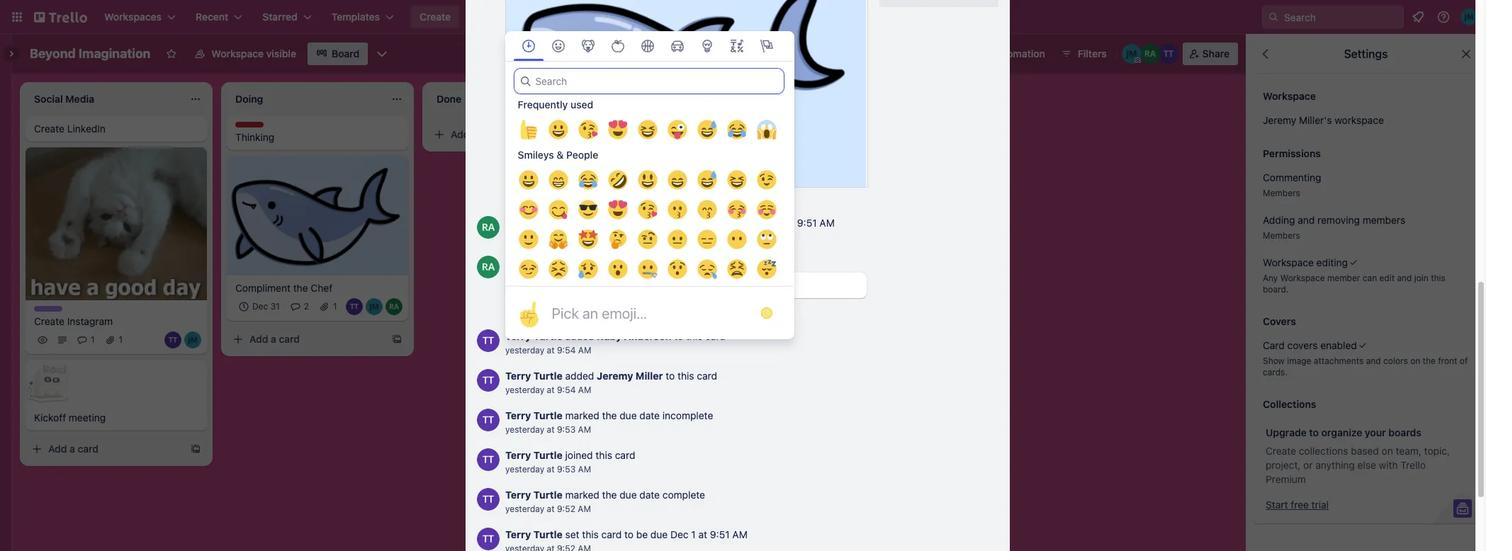 Task type: describe. For each thing, give the bounding box(es) containing it.
members
[[1363, 214, 1406, 226]]

beyond
[[30, 46, 76, 61]]

9:53 inside terry turtle joined this card yesterday at 9:53 am
[[557, 465, 576, 475]]

set
[[565, 529, 580, 541]]

date for incomplete
[[640, 410, 660, 422]]

reply for reply
[[505, 192, 528, 203]]

this inside any workspace member can edit and join this board.
[[1431, 273, 1446, 284]]

to for terry turtle added jeremy miller to this card yesterday at 9:54 am
[[666, 370, 675, 382]]

board
[[332, 47, 360, 60]]

yesterday inside terry turtle marked the due date incomplete yesterday at 9:53 am
[[505, 425, 544, 435]]

terry turtle set this card to be due dec 1 at 9:51 am
[[505, 529, 748, 541]]

added for ruby
[[565, 331, 594, 343]]

pick an emoji…
[[552, 305, 648, 322]]

terry turtle added jeremy miller to this card yesterday at 9:54 am
[[505, 370, 717, 396]]

at inside terry turtle added ruby anderson to this card yesterday at 9:54 am
[[547, 345, 555, 356]]

of inside 'show image attachments and colors on the front of cards.'
[[1460, 356, 1468, 366]]

your
[[1365, 427, 1386, 439]]

any workspace member can edit and join this board.
[[1263, 273, 1446, 295]]

the for changed the due date of this card to dec 31 at 9:51 am
[[625, 217, 640, 229]]

turtle for terry turtle added ruby anderson to this card yesterday at 9:54 am
[[534, 331, 563, 343]]

complete
[[663, 489, 705, 501]]

at inside terry turtle joined this card yesterday at 9:53 am
[[547, 465, 555, 475]]

yesterday inside "ruby anderson yesterday at 12:49 pm"
[[586, 258, 625, 269]]

settings
[[1344, 47, 1388, 60]]

terry for terry turtle marked the due date complete yesterday at 9:52 am
[[505, 489, 531, 501]]

jeremy miller (jeremymiller198) image
[[184, 332, 201, 349]]

colors
[[1384, 356, 1408, 366]]

miller's
[[1299, 114, 1332, 126]]

0 notifications image
[[1410, 9, 1427, 26]]

emoji…
[[602, 305, 648, 322]]

dec inside "ruby anderson changed the due date of this card to dec 31 at 9:51 am yesterday at 12:50 pm"
[[752, 217, 770, 229]]

topic,
[[1424, 445, 1450, 457]]

9:54 for ruby anderson
[[557, 345, 576, 356]]

adding and removing members members
[[1263, 214, 1406, 241]]

marked for marked the due date complete
[[565, 489, 600, 501]]

due for complete
[[620, 489, 637, 501]]

the for marked the due date complete
[[602, 489, 617, 501]]

filters button
[[1057, 43, 1111, 65]]

grinning image
[[514, 279, 527, 292]]

yesterday at 9:53 am link for joined this card
[[505, 465, 591, 475]]

kickoff meeting link
[[34, 411, 198, 426]]

workspace for workspace
[[1263, 90, 1316, 102]]

to inside "ruby anderson changed the due date of this card to dec 31 at 9:51 am yesterday at 12:50 pm"
[[740, 217, 749, 229]]

card inside "ruby anderson changed the due date of this card to dec 31 at 9:51 am yesterday at 12:50 pm"
[[717, 217, 737, 229]]

am inside "ruby anderson changed the due date of this card to dec 31 at 9:51 am yesterday at 12:50 pm"
[[820, 217, 835, 229]]

share button
[[1183, 43, 1238, 65]]

permissions
[[1263, 147, 1321, 159]]

any
[[1263, 273, 1278, 284]]

jeremy inside terry turtle added jeremy miller to this card yesterday at 9:54 am
[[597, 370, 633, 382]]

upgrade
[[1266, 427, 1307, 439]]

card inside terry turtle added jeremy miller to this card yesterday at 9:54 am
[[697, 370, 717, 382]]

jeremy miller's workspace link
[[1255, 108, 1478, 133]]

anderson for changed
[[533, 217, 580, 229]]

pm inside "ruby anderson changed the due date of this card to dec 31 at 9:51 am yesterday at 12:50 pm"
[[582, 232, 595, 243]]

workspace visible
[[212, 47, 296, 60]]

31 inside "ruby anderson changed the due date of this card to dec 31 at 9:51 am yesterday at 12:50 pm"
[[772, 217, 783, 229]]

create instagram
[[34, 316, 113, 328]]

pm inside "ruby anderson yesterday at 12:49 pm"
[[662, 258, 675, 269]]

board.
[[1263, 284, 1289, 295]]

1 down create instagram link at bottom left
[[119, 335, 123, 345]]

sm image
[[971, 43, 991, 62]]

add a card for right add a card 'button'
[[451, 128, 501, 140]]

at inside "ruby anderson yesterday at 12:49 pm"
[[627, 258, 635, 269]]

1 down compliment the chef link
[[333, 301, 337, 312]]

create from template… image for right add a card 'button'
[[593, 129, 604, 140]]

members inside adding and removing members members
[[1263, 230, 1301, 241]]

of inside "ruby anderson changed the due date of this card to dec 31 at 9:51 am yesterday at 12:50 pm"
[[685, 217, 695, 229]]

2 horizontal spatial add a card button
[[428, 123, 587, 146]]

Search search field
[[514, 68, 785, 94]]

miller
[[636, 370, 663, 382]]

add another list
[[649, 91, 723, 103]]

upgrade to organize your boards create collections based on team, topic, project, or anything else with trello premium
[[1266, 427, 1450, 486]]

1 horizontal spatial jeremy miller (jeremymiller198) image
[[1122, 44, 1142, 64]]

marked for marked the due date incomplete
[[565, 410, 600, 422]]

show image attachments and colors on the front of cards.
[[1263, 356, 1468, 378]]

terry turtle marked the due date incomplete yesterday at 9:53 am
[[505, 410, 713, 435]]

am inside terry turtle joined this card yesterday at 9:53 am
[[578, 465, 591, 475]]

this inside terry turtle joined this card yesterday at 9:53 am
[[596, 450, 612, 462]]

yesterday at 9:53 am link for marked the due date incomplete
[[505, 425, 591, 435]]

add another list button
[[624, 82, 817, 113]]

workspace editing
[[1263, 257, 1348, 269]]

create inside the upgrade to organize your boards create collections based on team, topic, project, or anything else with trello premium
[[1266, 445, 1296, 457]]

terry for terry turtle added ruby anderson to this card yesterday at 9:54 am
[[505, 331, 531, 343]]

terry for terry turtle added jeremy miller to this card yesterday at 9:54 am
[[505, 370, 531, 382]]

2 vertical spatial a
[[70, 443, 75, 455]]

workspace for workspace visible
[[212, 47, 264, 60]]

thinking
[[235, 131, 275, 143]]

automation button
[[971, 43, 1054, 65]]

turtle for terry turtle set this card to be due dec 1 at 9:51 am
[[534, 529, 563, 541]]

2 vertical spatial add a card button
[[26, 438, 184, 461]]

terry for terry turtle joined this card yesterday at 9:53 am
[[505, 450, 531, 462]]

terry turtle added ruby anderson to this card yesterday at 9:54 am
[[505, 331, 726, 356]]

thoughts
[[235, 122, 274, 133]]

add a card for the bottom add a card 'button'
[[48, 443, 99, 455]]

trial
[[1312, 499, 1329, 511]]

boards
[[1389, 427, 1422, 439]]

2 vertical spatial dec
[[671, 529, 689, 541]]

1 horizontal spatial ruby anderson (rubyanderson7) image
[[1140, 44, 1160, 64]]

terry turtle (terryturtle) image for joined this card
[[477, 449, 500, 472]]

covers
[[1263, 315, 1296, 327]]

search image
[[1268, 11, 1279, 23]]

back to home image
[[34, 6, 87, 28]]

add reaction image
[[505, 303, 517, 317]]

at inside terry turtle marked the due date complete yesterday at 9:52 am
[[547, 504, 555, 515]]

Search field
[[1279, 6, 1403, 28]]

due for of
[[643, 217, 660, 229]]

filters
[[1078, 47, 1107, 60]]

reply • delete
[[528, 304, 585, 315]]

terry turtle marked the due date complete yesterday at 9:52 am
[[505, 489, 705, 515]]

color: bold red, title: "thoughts" element
[[235, 122, 274, 133]]

start free trial button
[[1266, 498, 1329, 512]]

join
[[1415, 273, 1429, 284]]

add a card for add a card 'button' to the middle
[[250, 333, 300, 345]]

2
[[304, 301, 309, 312]]

yesterday at 9:54 am link for ruby anderson
[[505, 345, 591, 356]]

added for jeremy
[[565, 370, 594, 382]]

create linkedin
[[34, 123, 106, 135]]

terry turtle (terryturtle) image for this
[[477, 330, 500, 353]]

card
[[1263, 340, 1285, 352]]

chef
[[311, 282, 333, 294]]

workspace
[[1335, 114, 1384, 126]]

removing
[[1318, 214, 1360, 226]]

collections
[[1299, 445, 1349, 457]]

turtle for terry turtle added jeremy miller to this card yesterday at 9:54 am
[[534, 370, 563, 382]]

premium
[[1266, 473, 1306, 486]]

thoughts thinking
[[235, 122, 275, 143]]

editing
[[1317, 257, 1348, 269]]

1 horizontal spatial add a card button
[[227, 328, 386, 351]]

yesterday inside "ruby anderson changed the due date of this card to dec 31 at 9:51 am yesterday at 12:50 pm"
[[505, 232, 544, 243]]

terry turtle (terryturtle) image for complete
[[477, 489, 500, 511]]

show
[[1263, 356, 1285, 366]]

anderson inside terry turtle added ruby anderson to this card yesterday at 9:54 am
[[624, 331, 672, 343]]

terry turtle joined this card yesterday at 9:53 am
[[505, 450, 635, 475]]

commenting members
[[1263, 172, 1322, 198]]

beyond imagination
[[30, 46, 151, 61]]

attachments
[[1314, 356, 1364, 366]]

board link
[[308, 43, 368, 65]]

or
[[1304, 459, 1313, 471]]

to for terry turtle added ruby anderson to this card yesterday at 9:54 am
[[674, 331, 683, 343]]

pick
[[552, 305, 579, 322]]

9:51 inside "ruby anderson changed the due date of this card to dec 31 at 9:51 am yesterday at 12:50 pm"
[[797, 217, 817, 229]]

start free trial
[[1266, 499, 1329, 511]]

star or unstar board image
[[166, 48, 177, 60]]

12:50
[[557, 232, 579, 243]]

dec 31
[[252, 301, 280, 312]]

compliment
[[235, 282, 291, 294]]

terry turtle (terryturtle) image for added
[[477, 370, 500, 392]]

ruby for ruby
[[505, 217, 530, 229]]

31 inside dec 31 'checkbox'
[[271, 301, 280, 312]]

0 vertical spatial a
[[472, 128, 478, 140]]



Task type: locate. For each thing, give the bounding box(es) containing it.
thinking link
[[235, 130, 400, 145]]

ruby inside terry turtle added ruby anderson to this card yesterday at 9:54 am
[[597, 331, 622, 343]]

create button
[[411, 6, 459, 28]]

date inside terry turtle marked the due date incomplete yesterday at 9:53 am
[[640, 410, 660, 422]]

am inside terry turtle marked the due date incomplete yesterday at 9:53 am
[[578, 425, 591, 435]]

1 vertical spatial pm
[[662, 258, 675, 269]]

4 turtle from the top
[[534, 450, 563, 462]]

2 horizontal spatial dec
[[752, 217, 770, 229]]

date up yesterday at 12:49 pm 'link' on the left
[[662, 217, 683, 229]]

instagram
[[67, 316, 113, 328]]

am inside terry turtle added jeremy miller to this card yesterday at 9:54 am
[[578, 385, 591, 396]]

0 horizontal spatial of
[[685, 217, 695, 229]]

this inside terry turtle added jeremy miller to this card yesterday at 9:54 am
[[678, 370, 694, 382]]

turtle down •
[[534, 331, 563, 343]]

reply up yesterday at 12:50 pm "link"
[[505, 192, 528, 203]]

due up 12:49
[[643, 217, 660, 229]]

ruby anderson (rubyanderson7) image left yesterday at 12:50 pm "link"
[[477, 216, 500, 239]]

due inside "ruby anderson changed the due date of this card to dec 31 at 9:51 am yesterday at 12:50 pm"
[[643, 217, 660, 229]]

0 vertical spatial added
[[565, 331, 594, 343]]

the inside "ruby anderson changed the due date of this card to dec 31 at 9:51 am yesterday at 12:50 pm"
[[625, 217, 640, 229]]

0 vertical spatial members
[[1263, 188, 1301, 198]]

members down "commenting" on the right
[[1263, 188, 1301, 198]]

2 vertical spatial and
[[1366, 356, 1381, 366]]

workspace up the any
[[1263, 257, 1314, 269]]

1 vertical spatial and
[[1397, 273, 1412, 284]]

the
[[625, 217, 640, 229], [293, 282, 308, 294], [1423, 356, 1436, 366], [602, 410, 617, 422], [602, 489, 617, 501]]

trello
[[1401, 459, 1426, 471]]

create inside button
[[420, 11, 451, 23]]

date left complete
[[640, 489, 660, 501]]

0 horizontal spatial reply
[[505, 192, 528, 203]]

open information menu image
[[1437, 10, 1451, 24]]

turtle for terry turtle joined this card yesterday at 9:53 am
[[534, 450, 563, 462]]

0 vertical spatial date
[[662, 217, 683, 229]]

added inside terry turtle added ruby anderson to this card yesterday at 9:54 am
[[565, 331, 594, 343]]

jeremy miller (jeremymiller198) image right filters on the top right of page
[[1122, 44, 1142, 64]]

kickoff meeting
[[34, 412, 106, 424]]

due down terry turtle added jeremy miller to this card yesterday at 9:54 am
[[620, 410, 637, 422]]

0 vertical spatial add a card
[[451, 128, 501, 140]]

1 horizontal spatial pm
[[662, 258, 675, 269]]

yesterday at 9:54 am link up terry turtle marked the due date incomplete yesterday at 9:53 am
[[505, 385, 591, 396]]

workspace inside any workspace member can edit and join this board.
[[1281, 273, 1325, 284]]

ruby inside "ruby anderson changed the due date of this card to dec 31 at 9:51 am yesterday at 12:50 pm"
[[505, 217, 530, 229]]

0 horizontal spatial a
[[70, 443, 75, 455]]

on inside 'show image attachments and colors on the front of cards.'
[[1411, 356, 1421, 366]]

marked inside terry turtle marked the due date incomplete yesterday at 9:53 am
[[565, 410, 600, 422]]

1 vertical spatial ruby anderson (rubyanderson7) image
[[386, 298, 403, 315]]

anderson inside "ruby anderson changed the due date of this card to dec 31 at 9:51 am yesterday at 12:50 pm"
[[533, 217, 580, 229]]

1 vertical spatial yesterday at 9:54 am link
[[505, 385, 591, 396]]

1 vertical spatial reply link
[[528, 304, 550, 315]]

at inside terry turtle marked the due date incomplete yesterday at 9:53 am
[[547, 425, 555, 435]]

9:53 down joined
[[557, 465, 576, 475]]

due for incomplete
[[620, 410, 637, 422]]

ruby anderson (rubyanderson7) image
[[1140, 44, 1160, 64], [477, 256, 500, 279]]

0 horizontal spatial 9:51
[[710, 529, 730, 541]]

ruby down pick an emoji…
[[597, 331, 622, 343]]

1 vertical spatial ruby
[[505, 257, 530, 269]]

to inside terry turtle added ruby anderson to this card yesterday at 9:54 am
[[674, 331, 683, 343]]

terry inside terry turtle joined this card yesterday at 9:53 am
[[505, 450, 531, 462]]

start
[[1266, 499, 1288, 511]]

1 horizontal spatial 31
[[772, 217, 783, 229]]

0 vertical spatial yesterday at 9:54 am link
[[505, 345, 591, 356]]

to inside the upgrade to organize your boards create collections based on team, topic, project, or anything else with trello premium
[[1309, 427, 1319, 439]]

3 turtle from the top
[[534, 410, 563, 422]]

on right colors
[[1411, 356, 1421, 366]]

jeremy miller's workspace
[[1263, 114, 1384, 126]]

0 vertical spatial ruby
[[505, 217, 530, 229]]

5 turtle from the top
[[534, 489, 563, 501]]

anderson
[[533, 217, 580, 229], [533, 257, 580, 269], [624, 331, 672, 343]]

9:52
[[557, 504, 576, 515]]

2 turtle from the top
[[534, 370, 563, 382]]

2 added from the top
[[565, 370, 594, 382]]

1 added from the top
[[565, 331, 594, 343]]

terry turtle (terryturtle) image for set this card to be due dec 1 at 9:51 am
[[477, 528, 500, 551]]

marked up joined
[[565, 410, 600, 422]]

yesterday at 9:52 am link
[[505, 504, 591, 515]]

yesterday inside terry turtle added jeremy miller to this card yesterday at 9:54 am
[[505, 385, 544, 396]]

this inside "ruby anderson changed the due date of this card to dec 31 at 9:51 am yesterday at 12:50 pm"
[[697, 217, 714, 229]]

pm right 12:50
[[582, 232, 595, 243]]

1 members from the top
[[1263, 188, 1301, 198]]

2 vertical spatial anderson
[[624, 331, 672, 343]]

turtle inside terry turtle marked the due date complete yesterday at 9:52 am
[[534, 489, 563, 501]]

anything
[[1316, 459, 1355, 471]]

be
[[636, 529, 648, 541]]

0 vertical spatial ruby anderson (rubyanderson7) image
[[477, 216, 500, 239]]

and right adding
[[1298, 214, 1315, 226]]

marked
[[565, 410, 600, 422], [565, 489, 600, 501]]

the inside terry turtle marked the due date incomplete yesterday at 9:53 am
[[602, 410, 617, 422]]

delete link
[[559, 304, 585, 315]]

commenting
[[1263, 172, 1322, 184]]

0 horizontal spatial on
[[1382, 445, 1393, 457]]

0 vertical spatial of
[[685, 217, 695, 229]]

6 terry from the top
[[505, 529, 531, 541]]

jeremy
[[1263, 114, 1297, 126], [597, 370, 633, 382]]

1 horizontal spatial create from template… image
[[593, 129, 604, 140]]

date
[[662, 217, 683, 229], [640, 410, 660, 422], [640, 489, 660, 501]]

turtle inside terry turtle added jeremy miller to this card yesterday at 9:54 am
[[534, 370, 563, 382]]

ruby for reply
[[505, 257, 530, 269]]

1 vertical spatial reply
[[528, 304, 550, 315]]

0 horizontal spatial ruby anderson (rubyanderson7) image
[[477, 256, 500, 279]]

color: purple, title: none image
[[34, 307, 62, 312]]

turtle for terry turtle marked the due date complete yesterday at 9:52 am
[[534, 489, 563, 501]]

1 horizontal spatial ruby anderson (rubyanderson7) image
[[477, 216, 500, 239]]

create instagram link
[[34, 315, 198, 329]]

date inside "ruby anderson changed the due date of this card to dec 31 at 9:51 am yesterday at 12:50 pm"
[[662, 217, 683, 229]]

reply for reply • delete
[[528, 304, 550, 315]]

0 horizontal spatial dec
[[252, 301, 268, 312]]

members down adding
[[1263, 230, 1301, 241]]

31
[[772, 217, 783, 229], [271, 301, 280, 312]]

with
[[1379, 459, 1398, 471]]

cards.
[[1263, 367, 1288, 378]]

create from template… image for the bottom add a card 'button'
[[190, 444, 201, 455]]

0 horizontal spatial and
[[1298, 214, 1315, 226]]

Dec 31 checkbox
[[235, 298, 284, 315]]

2 horizontal spatial jeremy miller (jeremymiller198) image
[[1461, 9, 1478, 26]]

dec inside 'checkbox'
[[252, 301, 268, 312]]

ruby up yesterday at 12:50 pm "link"
[[505, 217, 530, 229]]

ruby anderson (rubyanderson7) image left grinning "image"
[[477, 256, 500, 279]]

yesterday inside terry turtle joined this card yesterday at 9:53 am
[[505, 465, 544, 475]]

the up the terry turtle set this card to be due dec 1 at 9:51 am
[[602, 489, 617, 501]]

compliment the chef link
[[235, 281, 400, 295]]

0 horizontal spatial jeremy miller (jeremymiller198) image
[[366, 298, 383, 315]]

delete
[[559, 304, 585, 315]]

1 vertical spatial 9:54
[[557, 385, 576, 396]]

turtle left set
[[534, 529, 563, 541]]

turtle for terry turtle marked the due date incomplete yesterday at 9:53 am
[[534, 410, 563, 422]]

compliment the chef
[[235, 282, 333, 294]]

1 vertical spatial anderson
[[533, 257, 580, 269]]

0 vertical spatial yesterday at 9:53 am link
[[505, 425, 591, 435]]

free
[[1291, 499, 1309, 511]]

create for create linkedin
[[34, 123, 64, 135]]

jeremy miller (jeremymiller198) image down compliment the chef link
[[366, 298, 383, 315]]

2 vertical spatial add a card
[[48, 443, 99, 455]]

jeremy down terry turtle added ruby anderson to this card yesterday at 9:54 am
[[597, 370, 633, 382]]

add a card button
[[428, 123, 587, 146], [227, 328, 386, 351], [26, 438, 184, 461]]

create
[[420, 11, 451, 23], [34, 123, 64, 135], [34, 316, 64, 328], [1266, 445, 1296, 457]]

0 horizontal spatial pm
[[582, 232, 595, 243]]

edit
[[1380, 273, 1395, 284]]

workspace down the workspace editing
[[1281, 273, 1325, 284]]

1 horizontal spatial a
[[271, 333, 276, 345]]

adding
[[1263, 214, 1295, 226]]

0 vertical spatial reply link
[[505, 192, 528, 203]]

terry inside terry turtle marked the due date complete yesterday at 9:52 am
[[505, 489, 531, 501]]

changed
[[583, 217, 622, 229]]

1 horizontal spatial 9:51
[[797, 217, 817, 229]]

on up with
[[1382, 445, 1393, 457]]

card
[[480, 128, 501, 140], [717, 217, 737, 229], [705, 331, 726, 343], [279, 333, 300, 345], [697, 370, 717, 382], [78, 443, 99, 455], [615, 450, 635, 462], [602, 529, 622, 541]]

2 horizontal spatial a
[[472, 128, 478, 140]]

yesterday at 9:53 am link up terry turtle joined this card yesterday at 9:53 am
[[505, 425, 591, 435]]

1 vertical spatial add a card
[[250, 333, 300, 345]]

1 vertical spatial date
[[640, 410, 660, 422]]

2 terry from the top
[[505, 370, 531, 382]]

an
[[583, 305, 599, 322]]

2 members from the top
[[1263, 230, 1301, 241]]

turtle
[[534, 331, 563, 343], [534, 370, 563, 382], [534, 410, 563, 422], [534, 450, 563, 462], [534, 489, 563, 501], [534, 529, 563, 541]]

date for complete
[[640, 489, 660, 501]]

and left join
[[1397, 273, 1412, 284]]

jeremy miller (jeremymiller198) image
[[1461, 9, 1478, 26], [1122, 44, 1142, 64], [366, 298, 383, 315]]

anderson up yesterday at 12:50 pm "link"
[[533, 217, 580, 229]]

0 horizontal spatial add a card
[[48, 443, 99, 455]]

added inside terry turtle added jeremy miller to this card yesterday at 9:54 am
[[565, 370, 594, 382]]

and inside any workspace member can edit and join this board.
[[1397, 273, 1412, 284]]

am inside terry turtle added ruby anderson to this card yesterday at 9:54 am
[[578, 345, 591, 356]]

0 vertical spatial 9:51
[[797, 217, 817, 229]]

anderson down emoji…
[[624, 331, 672, 343]]

ruby
[[505, 217, 530, 229], [505, 257, 530, 269], [597, 331, 622, 343]]

and inside 'show image attachments and colors on the front of cards.'
[[1366, 356, 1381, 366]]

reply link left •
[[528, 304, 550, 315]]

1 down complete
[[691, 529, 696, 541]]

pm
[[582, 232, 595, 243], [662, 258, 675, 269]]

1 vertical spatial of
[[1460, 356, 1468, 366]]

yesterday at 9:54 am link down pick
[[505, 345, 591, 356]]

2 vertical spatial jeremy miller (jeremymiller198) image
[[366, 298, 383, 315]]

turtle up yesterday at 9:52 am link
[[534, 489, 563, 501]]

1 vertical spatial marked
[[565, 489, 600, 501]]

terry inside terry turtle marked the due date incomplete yesterday at 9:53 am
[[505, 410, 531, 422]]

ruby up grinning "image"
[[505, 257, 530, 269]]

0 horizontal spatial reply link
[[505, 192, 528, 203]]

workspace inside 'button'
[[212, 47, 264, 60]]

2 9:54 from the top
[[557, 385, 576, 396]]

automation
[[991, 47, 1045, 60]]

0 vertical spatial on
[[1411, 356, 1421, 366]]

ruby anderson (rubyanderson7) image
[[477, 216, 500, 239], [386, 298, 403, 315]]

0 horizontal spatial ruby anderson (rubyanderson7) image
[[386, 298, 403, 315]]

this inside terry turtle added ruby anderson to this card yesterday at 9:54 am
[[686, 331, 703, 343]]

0 vertical spatial jeremy miller (jeremymiller198) image
[[1461, 9, 1478, 26]]

workspace up "miller's"
[[1263, 90, 1316, 102]]

of
[[685, 217, 695, 229], [1460, 356, 1468, 366]]

0 vertical spatial jeremy
[[1263, 114, 1297, 126]]

marked up 9:52
[[565, 489, 600, 501]]

card covers enabled
[[1263, 340, 1357, 352]]

yesterday at 12:50 pm link
[[505, 232, 595, 243]]

am inside terry turtle marked the due date complete yesterday at 9:52 am
[[578, 504, 591, 515]]

create from template… image
[[593, 129, 604, 140], [190, 444, 201, 455]]

date for of
[[662, 217, 683, 229]]

0 vertical spatial 31
[[772, 217, 783, 229]]

0 vertical spatial reply
[[505, 192, 528, 203]]

1 9:54 from the top
[[557, 345, 576, 356]]

turtle inside terry turtle marked the due date incomplete yesterday at 9:53 am
[[534, 410, 563, 422]]

2 horizontal spatial add a card
[[451, 128, 501, 140]]

due inside terry turtle marked the due date complete yesterday at 9:52 am
[[620, 489, 637, 501]]

terry turtle (terryturtle) image
[[1159, 44, 1179, 64], [477, 330, 500, 353], [477, 409, 500, 432], [477, 489, 500, 511]]

0 horizontal spatial jeremy
[[597, 370, 633, 382]]

added
[[565, 331, 594, 343], [565, 370, 594, 382]]

0 vertical spatial 9:53
[[557, 425, 576, 435]]

1 horizontal spatial on
[[1411, 356, 1421, 366]]

image
[[1287, 356, 1312, 366]]

reply link
[[505, 192, 528, 203], [528, 304, 550, 315]]

create for create
[[420, 11, 451, 23]]

terry for terry turtle set this card to be due dec 1 at 9:51 am
[[505, 529, 531, 541]]

reply left •
[[528, 304, 550, 315]]

0 horizontal spatial 31
[[271, 301, 280, 312]]

jeremy up permissions
[[1263, 114, 1297, 126]]

1 9:53 from the top
[[557, 425, 576, 435]]

yesterday at 12:49 pm link
[[586, 258, 675, 269]]

9:54 inside terry turtle added jeremy miller to this card yesterday at 9:54 am
[[557, 385, 576, 396]]

9:54 inside terry turtle added ruby anderson to this card yesterday at 9:54 am
[[557, 345, 576, 356]]

0 vertical spatial create from template… image
[[593, 129, 604, 140]]

1 vertical spatial jeremy
[[597, 370, 633, 382]]

covers
[[1288, 340, 1318, 352]]

0 vertical spatial anderson
[[533, 217, 580, 229]]

primary element
[[0, 0, 1486, 34]]

on
[[1411, 356, 1421, 366], [1382, 445, 1393, 457]]

due inside terry turtle marked the due date incomplete yesterday at 9:53 am
[[620, 410, 637, 422]]

visible
[[266, 47, 296, 60]]

2 yesterday at 9:54 am link from the top
[[505, 385, 591, 396]]

collections
[[1263, 398, 1317, 410]]

terry inside terry turtle added ruby anderson to this card yesterday at 9:54 am
[[505, 331, 531, 343]]

reply
[[505, 192, 528, 203], [528, 304, 550, 315]]

date inside terry turtle marked the due date complete yesterday at 9:52 am
[[640, 489, 660, 501]]

1 marked from the top
[[565, 410, 600, 422]]

0 vertical spatial add a card button
[[428, 123, 587, 146]]

and inside adding and removing members members
[[1298, 214, 1315, 226]]

am
[[820, 217, 835, 229], [578, 345, 591, 356], [578, 385, 591, 396], [578, 425, 591, 435], [578, 465, 591, 475], [578, 504, 591, 515], [733, 529, 748, 541]]

kickoff
[[34, 412, 66, 424]]

1 horizontal spatial of
[[1460, 356, 1468, 366]]

4 terry from the top
[[505, 450, 531, 462]]

0 horizontal spatial create from template… image
[[190, 444, 201, 455]]

at inside terry turtle added jeremy miller to this card yesterday at 9:54 am
[[547, 385, 555, 396]]

1 vertical spatial yesterday at 9:53 am link
[[505, 465, 591, 475]]

Board name text field
[[23, 43, 158, 65]]

the right changed
[[625, 217, 640, 229]]

2 vertical spatial ruby
[[597, 331, 622, 343]]

the inside terry turtle marked the due date complete yesterday at 9:52 am
[[602, 489, 617, 501]]

turtle inside terry turtle joined this card yesterday at 9:53 am
[[534, 450, 563, 462]]

1 vertical spatial members
[[1263, 230, 1301, 241]]

joined
[[565, 450, 593, 462]]

yesterday inside terry turtle marked the due date complete yesterday at 9:52 am
[[505, 504, 544, 515]]

project,
[[1266, 459, 1301, 471]]

marked inside terry turtle marked the due date complete yesterday at 9:52 am
[[565, 489, 600, 501]]

due right be
[[651, 529, 668, 541]]

and left colors
[[1366, 356, 1381, 366]]

date left 'incomplete'
[[640, 410, 660, 422]]

terry turtle (terryturtle) image for incomplete
[[477, 409, 500, 432]]

organize
[[1322, 427, 1363, 439]]

2 horizontal spatial and
[[1397, 273, 1412, 284]]

turtle up terry turtle joined this card yesterday at 9:53 am
[[534, 410, 563, 422]]

card inside terry turtle added ruby anderson to this card yesterday at 9:54 am
[[705, 331, 726, 343]]

1 turtle from the top
[[534, 331, 563, 343]]

to inside terry turtle added jeremy miller to this card yesterday at 9:54 am
[[666, 370, 675, 382]]

1 vertical spatial create from template… image
[[190, 444, 201, 455]]

front
[[1438, 356, 1458, 366]]

turtle left joined
[[534, 450, 563, 462]]

pm right 12:49
[[662, 258, 675, 269]]

6 turtle from the top
[[534, 529, 563, 541]]

turtle inside terry turtle added ruby anderson to this card yesterday at 9:54 am
[[534, 331, 563, 343]]

2 marked from the top
[[565, 489, 600, 501]]

another
[[671, 91, 707, 103]]

turtle down pick
[[534, 370, 563, 382]]

1 down instagram at the bottom of the page
[[91, 335, 95, 345]]

this
[[697, 217, 714, 229], [1431, 273, 1446, 284], [686, 331, 703, 343], [678, 370, 694, 382], [596, 450, 612, 462], [582, 529, 599, 541]]

reply link up yesterday at 12:50 pm "link"
[[505, 192, 528, 203]]

ruby anderson (rubyanderson7) image right filters on the top right of page
[[1140, 44, 1160, 64]]

1 horizontal spatial and
[[1366, 356, 1381, 366]]

1 vertical spatial ruby anderson (rubyanderson7) image
[[477, 256, 500, 279]]

1 horizontal spatial reply link
[[528, 304, 550, 315]]

workspace left visible on the top
[[212, 47, 264, 60]]

2 9:53 from the top
[[557, 465, 576, 475]]

yesterday
[[505, 232, 544, 243], [586, 258, 625, 269], [505, 345, 544, 356], [505, 385, 544, 396], [505, 425, 544, 435], [505, 465, 544, 475], [505, 504, 544, 515]]

0 vertical spatial and
[[1298, 214, 1315, 226]]

members
[[1263, 188, 1301, 198], [1263, 230, 1301, 241]]

9:54 up terry turtle marked the due date incomplete yesterday at 9:53 am
[[557, 385, 576, 396]]

anderson down yesterday at 12:50 pm "link"
[[533, 257, 580, 269]]

0 vertical spatial 9:54
[[557, 345, 576, 356]]

ruby anderson yesterday at 12:49 pm
[[505, 257, 675, 269]]

2 yesterday at 9:53 am link from the top
[[505, 465, 591, 475]]

1 vertical spatial on
[[1382, 445, 1393, 457]]

yesterday at 9:53 am link down joined
[[505, 465, 591, 475]]

create for create instagram
[[34, 316, 64, 328]]

jeremy miller (jeremymiller198) image right open information menu icon
[[1461, 9, 1478, 26]]

0 vertical spatial marked
[[565, 410, 600, 422]]

1 vertical spatial added
[[565, 370, 594, 382]]

anderson for yesterday
[[533, 257, 580, 269]]

1 yesterday at 9:54 am link from the top
[[505, 345, 591, 356]]

3 terry from the top
[[505, 410, 531, 422]]

yesterday at 9:54 am link for jeremy miller
[[505, 385, 591, 396]]

create linkedin link
[[34, 122, 198, 136]]

1 vertical spatial dec
[[252, 301, 268, 312]]

1 vertical spatial 9:53
[[557, 465, 576, 475]]

terry turtle (terryturtle) image
[[346, 298, 363, 315], [164, 332, 181, 349], [477, 370, 500, 392], [477, 449, 500, 472], [477, 528, 500, 551]]

and
[[1298, 214, 1315, 226], [1397, 273, 1412, 284], [1366, 356, 1381, 366]]

ruby anderson changed the due date of this card to dec 31 at 9:51 am yesterday at 12:50 pm
[[505, 217, 835, 243]]

1 yesterday at 9:53 am link from the top
[[505, 425, 591, 435]]

added down terry turtle added ruby anderson to this card yesterday at 9:54 am
[[565, 370, 594, 382]]

0 horizontal spatial add a card button
[[26, 438, 184, 461]]

incomplete
[[663, 410, 713, 422]]

9:53 up joined
[[557, 425, 576, 435]]

the inside 'show image attachments and colors on the front of cards.'
[[1423, 356, 1436, 366]]

customize views image
[[375, 47, 389, 61]]

ruby anderson (rubyanderson7) image up create from template… icon
[[386, 298, 403, 315]]

terry
[[505, 331, 531, 343], [505, 370, 531, 382], [505, 410, 531, 422], [505, 450, 531, 462], [505, 489, 531, 501], [505, 529, 531, 541]]

workspace visible button
[[186, 43, 305, 65]]

linkedin
[[67, 123, 106, 135]]

terry inside terry turtle added jeremy miller to this card yesterday at 9:54 am
[[505, 370, 531, 382]]

on inside the upgrade to organize your boards create collections based on team, topic, project, or anything else with trello premium
[[1382, 445, 1393, 457]]

1 horizontal spatial jeremy
[[1263, 114, 1297, 126]]

yesterday inside terry turtle added ruby anderson to this card yesterday at 9:54 am
[[505, 345, 544, 356]]

add inside button
[[649, 91, 668, 103]]

create from template… image
[[391, 334, 403, 345]]

9:54 down pick
[[557, 345, 576, 356]]

9:53 inside terry turtle marked the due date incomplete yesterday at 9:53 am
[[557, 425, 576, 435]]

1 vertical spatial jeremy miller (jeremymiller198) image
[[1122, 44, 1142, 64]]

workspace for workspace editing
[[1263, 257, 1314, 269]]

•
[[553, 304, 557, 315]]

1 horizontal spatial add a card
[[250, 333, 300, 345]]

the down terry turtle added jeremy miller to this card yesterday at 9:54 am
[[602, 410, 617, 422]]

2 vertical spatial date
[[640, 489, 660, 501]]

1 vertical spatial 9:51
[[710, 529, 730, 541]]

member
[[1328, 273, 1361, 284]]

the up 2
[[293, 282, 308, 294]]

1 horizontal spatial dec
[[671, 529, 689, 541]]

list
[[710, 91, 723, 103]]

terry for terry turtle marked the due date incomplete yesterday at 9:53 am
[[505, 410, 531, 422]]

1 vertical spatial 31
[[271, 301, 280, 312]]

enabled
[[1321, 340, 1357, 352]]

the left front
[[1423, 356, 1436, 366]]

members inside commenting members
[[1263, 188, 1301, 198]]

1 vertical spatial a
[[271, 333, 276, 345]]

0 vertical spatial pm
[[582, 232, 595, 243]]

1 terry from the top
[[505, 331, 531, 343]]

due up the terry turtle set this card to be due dec 1 at 9:51 am
[[620, 489, 637, 501]]

1 vertical spatial add a card button
[[227, 328, 386, 351]]

5 terry from the top
[[505, 489, 531, 501]]

added down an
[[565, 331, 594, 343]]

the for marked the due date incomplete
[[602, 410, 617, 422]]

9:54 for jeremy miller
[[557, 385, 576, 396]]

1 horizontal spatial reply
[[528, 304, 550, 315]]

to for terry turtle set this card to be due dec 1 at 9:51 am
[[625, 529, 634, 541]]

card inside terry turtle joined this card yesterday at 9:53 am
[[615, 450, 635, 462]]



Task type: vqa. For each thing, say whether or not it's contained in the screenshot.
second Always from the bottom
no



